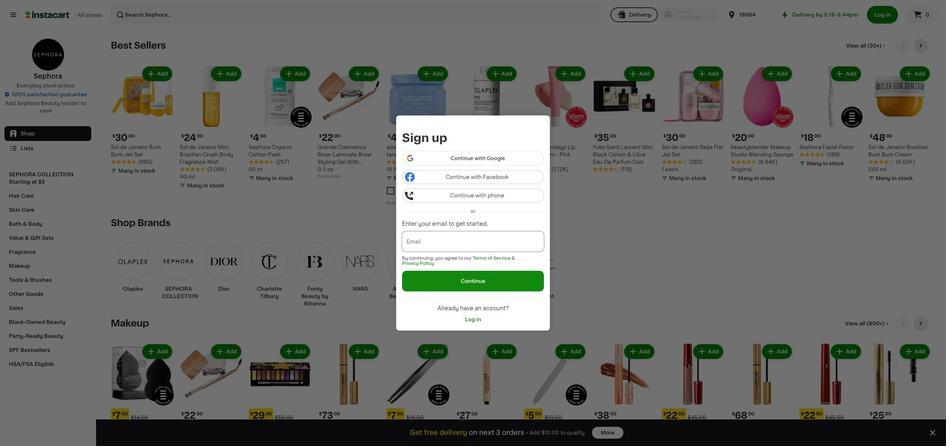 Task type: vqa. For each thing, say whether or not it's contained in the screenshot.
Charlotte Tilbury image
yes



Task type: locate. For each thing, give the bounding box(es) containing it.
sephora collection image
[[156, 240, 201, 284]]

charlotte tilbury image
[[247, 240, 292, 284]]

instacart logo image
[[25, 10, 70, 19]]

1 item carousel region from the top
[[111, 38, 932, 210]]

sponserd image
[[318, 175, 340, 179], [386, 201, 409, 206]]

0 vertical spatial sponserd image
[[318, 175, 340, 179]]

0 horizontal spatial sponserd image
[[318, 175, 340, 179]]

urban decay image
[[429, 240, 474, 284]]

1 vertical spatial item carousel region
[[111, 317, 932, 447]]

0 vertical spatial item carousel region
[[111, 38, 932, 210]]

nars image
[[338, 240, 383, 284]]

1 vertical spatial sponserd image
[[386, 201, 409, 206]]

2 item carousel region from the top
[[111, 317, 932, 447]]

item carousel region
[[111, 38, 932, 210], [111, 317, 932, 447]]

None search field
[[111, 4, 601, 25]]

main content
[[96, 30, 946, 447]]

product group
[[111, 65, 174, 176], [180, 65, 243, 191], [249, 65, 312, 184], [318, 65, 381, 181], [386, 65, 449, 208], [455, 65, 518, 191], [524, 65, 587, 181], [593, 65, 656, 174], [662, 65, 725, 184], [731, 65, 794, 184], [800, 65, 863, 169], [869, 65, 932, 184], [111, 343, 174, 447], [180, 343, 243, 447], [249, 343, 312, 447], [318, 343, 381, 447], [386, 343, 449, 447], [455, 343, 518, 447], [524, 343, 587, 447], [593, 343, 656, 447], [662, 343, 725, 447], [731, 343, 794, 447], [800, 343, 863, 447], [869, 343, 932, 447]]

status
[[398, 189, 427, 194]]

sephora logo image
[[32, 38, 64, 71]]

drunk elephant image
[[520, 240, 565, 284]]



Task type: describe. For each thing, give the bounding box(es) containing it.
Email email field
[[402, 232, 544, 252]]

the ordinary image
[[475, 240, 519, 284]]

dior image
[[202, 240, 246, 284]]

fenty beauty by rihanna image
[[293, 240, 337, 284]]

1 horizontal spatial sponserd image
[[386, 201, 409, 206]]

service type group
[[611, 7, 719, 22]]

anastasia beverly hills image
[[384, 240, 428, 284]]

status inside item carousel region
[[398, 189, 427, 194]]

get free delivery on next 3 orders region
[[96, 420, 946, 447]]

olaplex image
[[111, 240, 155, 284]]



